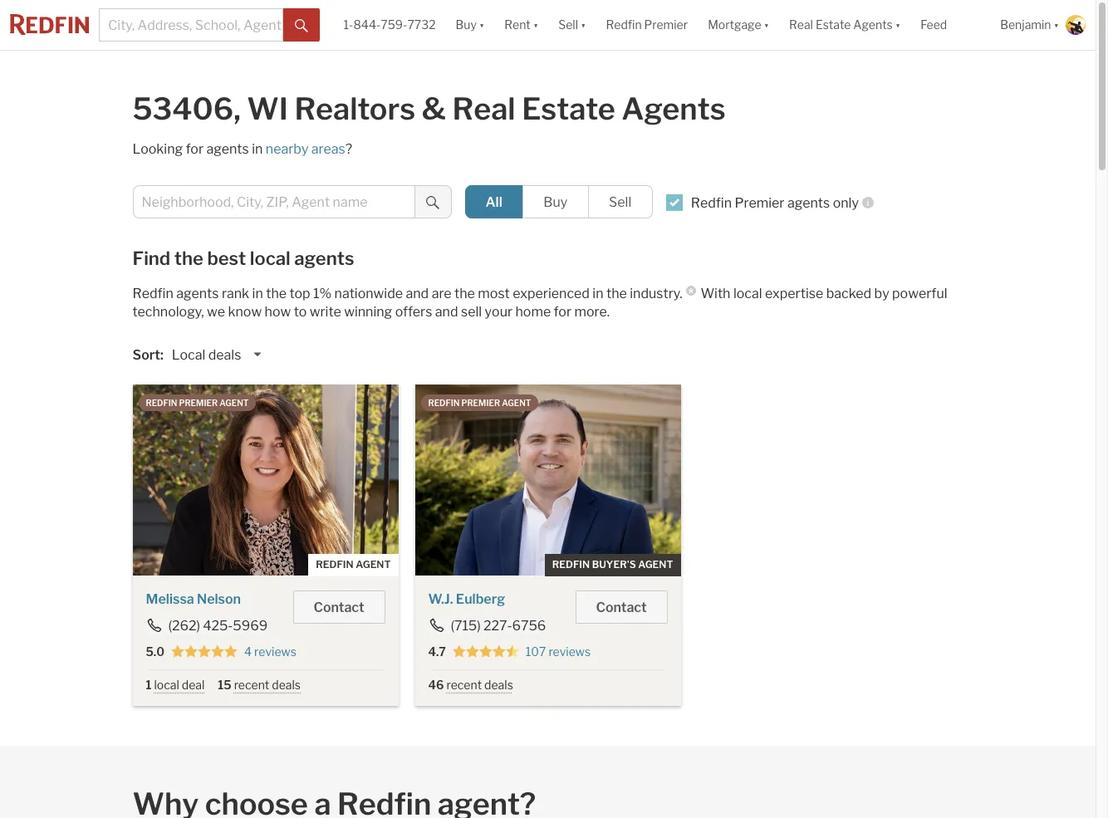 Task type: vqa. For each thing, say whether or not it's contained in the screenshot.
sale
no



Task type: locate. For each thing, give the bounding box(es) containing it.
local for with local expertise backed by powerful technology, we know how to write winning offers and sell your home for more.
[[734, 286, 763, 302]]

only
[[833, 195, 859, 211]]

by
[[875, 286, 890, 302]]

how
[[265, 304, 291, 320]]

1 horizontal spatial sell
[[609, 194, 632, 210]]

0 vertical spatial redfin
[[606, 18, 642, 32]]

107 reviews
[[526, 645, 591, 659]]

1 horizontal spatial real
[[790, 18, 814, 32]]

(262) 425-5969 button
[[146, 618, 269, 634]]

deals down 'rating 4.7 out of 5' element
[[485, 678, 513, 692]]

2 recent from the left
[[447, 678, 482, 692]]

option group containing all
[[465, 185, 653, 219]]

6 ▾ from the left
[[1054, 18, 1060, 32]]

sell right the buy option
[[609, 194, 632, 210]]

1 ▾ from the left
[[479, 18, 485, 32]]

the right find
[[174, 248, 203, 269]]

eulberg
[[456, 592, 506, 608]]

sell ▾
[[559, 18, 586, 32]]

all
[[486, 194, 503, 210]]

contact button down redfin agent
[[293, 591, 385, 624]]

0 horizontal spatial real
[[453, 91, 516, 127]]

▾ right 'mortgage'
[[764, 18, 770, 32]]

recent right the 46
[[447, 678, 482, 692]]

recent for 46
[[447, 678, 482, 692]]

0 horizontal spatial sell
[[559, 18, 579, 32]]

local inside with local expertise backed by powerful technology, we know how to write winning offers and sell your home for more.
[[734, 286, 763, 302]]

in right the 'rank'
[[252, 286, 263, 302]]

1 horizontal spatial agents
[[854, 18, 893, 32]]

1 horizontal spatial estate
[[816, 18, 851, 32]]

2 ▾ from the left
[[533, 18, 539, 32]]

0 vertical spatial and
[[406, 286, 429, 302]]

0 horizontal spatial estate
[[522, 91, 616, 127]]

in for agents
[[252, 141, 263, 157]]

0 vertical spatial agents
[[854, 18, 893, 32]]

0 horizontal spatial for
[[186, 141, 204, 157]]

2 reviews from the left
[[549, 645, 591, 659]]

backed
[[827, 286, 872, 302]]

for down experienced
[[554, 304, 572, 320]]

(262) 425-5969
[[168, 618, 268, 634]]

local right best
[[250, 248, 291, 269]]

redfin
[[146, 398, 177, 408], [428, 398, 460, 408], [316, 559, 354, 571], [552, 559, 590, 571]]

industry.
[[630, 286, 683, 302]]

5.0
[[146, 645, 165, 659]]

1 vertical spatial buy
[[544, 194, 568, 210]]

deals
[[208, 347, 241, 363], [272, 678, 301, 692], [485, 678, 513, 692]]

1 vertical spatial premier
[[735, 195, 785, 211]]

deals down 4 reviews
[[272, 678, 301, 692]]

buy inside dropdown button
[[456, 18, 477, 32]]

▾ for mortgage ▾
[[764, 18, 770, 32]]

photo of melissa nelson image
[[133, 385, 399, 576]]

estate inside dropdown button
[[816, 18, 851, 32]]

deals right local
[[208, 347, 241, 363]]

1%
[[313, 286, 332, 302]]

contact button down buyer's
[[576, 591, 668, 624]]

experienced
[[513, 286, 590, 302]]

0 horizontal spatial recent
[[234, 678, 270, 692]]

rent ▾
[[505, 18, 539, 32]]

1 reviews from the left
[[254, 645, 297, 659]]

and
[[406, 286, 429, 302], [435, 304, 458, 320]]

redfin agent
[[316, 559, 391, 571]]

to
[[294, 304, 307, 320]]

real estate agents ▾
[[790, 18, 901, 32]]

1 vertical spatial estate
[[522, 91, 616, 127]]

for right looking
[[186, 141, 204, 157]]

0 vertical spatial sell
[[559, 18, 579, 32]]

buy right 7732 at the top of the page
[[456, 18, 477, 32]]

Neighborhood, City, ZIP, Agent name search field
[[133, 185, 415, 219]]

sell inside dropdown button
[[559, 18, 579, 32]]

real right mortgage ▾
[[790, 18, 814, 32]]

1 horizontal spatial buy
[[544, 194, 568, 210]]

0 horizontal spatial redfin premier agent
[[146, 398, 249, 408]]

deals for 15
[[272, 678, 301, 692]]

▾
[[479, 18, 485, 32], [533, 18, 539, 32], [581, 18, 586, 32], [764, 18, 770, 32], [896, 18, 901, 32], [1054, 18, 1060, 32]]

reviews
[[254, 645, 297, 659], [549, 645, 591, 659]]

?
[[346, 141, 353, 157]]

real inside dropdown button
[[790, 18, 814, 32]]

real right &
[[453, 91, 516, 127]]

write
[[310, 304, 341, 320]]

premier
[[179, 398, 218, 408], [462, 398, 500, 408]]

option group
[[465, 185, 653, 219]]

find
[[133, 248, 171, 269]]

buy inside option
[[544, 194, 568, 210]]

w.j. eulberg
[[428, 592, 506, 608]]

0 horizontal spatial redfin
[[133, 286, 173, 302]]

▾ right rent ▾ on the top left
[[581, 18, 586, 32]]

real
[[790, 18, 814, 32], [453, 91, 516, 127]]

0 vertical spatial real
[[790, 18, 814, 32]]

contact down buyer's
[[596, 600, 647, 616]]

contact
[[314, 600, 364, 616], [596, 600, 647, 616]]

▾ left rent
[[479, 18, 485, 32]]

1 horizontal spatial contact button
[[576, 591, 668, 624]]

reviews right 4
[[254, 645, 297, 659]]

0 horizontal spatial local
[[154, 678, 179, 692]]

redfin premier button
[[596, 0, 698, 50]]

1 horizontal spatial redfin
[[606, 18, 642, 32]]

1 horizontal spatial local
[[250, 248, 291, 269]]

1 vertical spatial for
[[554, 304, 572, 320]]

1 horizontal spatial and
[[435, 304, 458, 320]]

227-
[[484, 618, 512, 634]]

technology,
[[133, 304, 204, 320]]

contact down redfin agent
[[314, 600, 364, 616]]

0 vertical spatial premier
[[645, 18, 688, 32]]

1 horizontal spatial reviews
[[549, 645, 591, 659]]

0 horizontal spatial reviews
[[254, 645, 297, 659]]

in left nearby
[[252, 141, 263, 157]]

local right 1
[[154, 678, 179, 692]]

and inside with local expertise backed by powerful technology, we know how to write winning offers and sell your home for more.
[[435, 304, 458, 320]]

▾ left 'feed'
[[896, 18, 901, 32]]

and down are
[[435, 304, 458, 320]]

1 contact button from the left
[[293, 591, 385, 624]]

2 redfin premier agent from the left
[[428, 398, 531, 408]]

1-844-759-7732
[[344, 18, 436, 32]]

benjamin
[[1001, 18, 1052, 32]]

submit search image
[[426, 196, 440, 209]]

0 horizontal spatial premier
[[645, 18, 688, 32]]

agents
[[206, 141, 249, 157], [788, 195, 830, 211], [294, 248, 354, 269], [176, 286, 219, 302]]

2 vertical spatial local
[[154, 678, 179, 692]]

redfin premier agent
[[146, 398, 249, 408], [428, 398, 531, 408]]

w.j.
[[428, 592, 453, 608]]

0 vertical spatial buy
[[456, 18, 477, 32]]

6756
[[512, 618, 546, 634]]

1 recent from the left
[[234, 678, 270, 692]]

1 vertical spatial and
[[435, 304, 458, 320]]

your
[[485, 304, 513, 320]]

the up how
[[266, 286, 287, 302]]

2 vertical spatial redfin
[[133, 286, 173, 302]]

2 contact from the left
[[596, 600, 647, 616]]

disclaimer image
[[686, 286, 696, 296]]

2 horizontal spatial local
[[734, 286, 763, 302]]

sell ▾ button
[[559, 0, 586, 50]]

deals for 46
[[485, 678, 513, 692]]

and up offers
[[406, 286, 429, 302]]

sell inside radio
[[609, 194, 632, 210]]

1 contact from the left
[[314, 600, 364, 616]]

4 ▾ from the left
[[764, 18, 770, 32]]

1 horizontal spatial recent
[[447, 678, 482, 692]]

3 ▾ from the left
[[581, 18, 586, 32]]

premier for redfin premier
[[645, 18, 688, 32]]

reviews for 6756
[[549, 645, 591, 659]]

sell for sell
[[609, 194, 632, 210]]

contact button for (262) 425-5969
[[293, 591, 385, 624]]

1 horizontal spatial redfin premier agent
[[428, 398, 531, 408]]

1 redfin premier agent from the left
[[146, 398, 249, 408]]

find the best local agents
[[133, 248, 354, 269]]

buy right all
[[544, 194, 568, 210]]

1 horizontal spatial deals
[[272, 678, 301, 692]]

local right with
[[734, 286, 763, 302]]

0 vertical spatial estate
[[816, 18, 851, 32]]

with local expertise backed by powerful technology, we know how to write winning offers and sell your home for more.
[[133, 286, 948, 320]]

1 vertical spatial redfin
[[691, 195, 732, 211]]

0 vertical spatial local
[[250, 248, 291, 269]]

0 horizontal spatial agents
[[622, 91, 726, 127]]

sell ▾ button
[[549, 0, 596, 50]]

Sell radio
[[588, 185, 653, 219]]

home
[[516, 304, 551, 320]]

contact for (715) 227-6756
[[596, 600, 647, 616]]

▾ right rent
[[533, 18, 539, 32]]

premier
[[645, 18, 688, 32], [735, 195, 785, 211]]

0 horizontal spatial contact button
[[293, 591, 385, 624]]

premier inside button
[[645, 18, 688, 32]]

0 horizontal spatial deals
[[208, 347, 241, 363]]

mortgage ▾
[[708, 18, 770, 32]]

buyer's
[[592, 559, 636, 571]]

▾ left user photo
[[1054, 18, 1060, 32]]

1 horizontal spatial premier
[[735, 195, 785, 211]]

▾ for buy ▾
[[479, 18, 485, 32]]

mortgage ▾ button
[[698, 0, 780, 50]]

1 vertical spatial real
[[453, 91, 516, 127]]

rent ▾ button
[[495, 0, 549, 50]]

4
[[244, 645, 252, 659]]

2 horizontal spatial redfin
[[691, 195, 732, 211]]

2 premier from the left
[[462, 398, 500, 408]]

redfin inside button
[[606, 18, 642, 32]]

in
[[252, 141, 263, 157], [252, 286, 263, 302], [593, 286, 604, 302]]

2 contact button from the left
[[576, 591, 668, 624]]

submit search image
[[295, 19, 308, 32]]

redfin
[[606, 18, 642, 32], [691, 195, 732, 211], [133, 286, 173, 302]]

recent right 15
[[234, 678, 270, 692]]

2 horizontal spatial deals
[[485, 678, 513, 692]]

0 horizontal spatial contact
[[314, 600, 364, 616]]

5969
[[233, 618, 268, 634]]

premier for eulberg
[[462, 398, 500, 408]]

the up more.
[[607, 286, 627, 302]]

sell right rent ▾ on the top left
[[559, 18, 579, 32]]

1 vertical spatial sell
[[609, 194, 632, 210]]

real estate agents ▾ link
[[790, 0, 901, 50]]

with
[[701, 286, 731, 302]]

1 horizontal spatial for
[[554, 304, 572, 320]]

the
[[174, 248, 203, 269], [266, 286, 287, 302], [455, 286, 475, 302], [607, 286, 627, 302]]

reviews right "107"
[[549, 645, 591, 659]]

agents
[[854, 18, 893, 32], [622, 91, 726, 127]]

0 horizontal spatial premier
[[179, 398, 218, 408]]

1 vertical spatial local
[[734, 286, 763, 302]]

agents up 1%
[[294, 248, 354, 269]]

1 premier from the left
[[179, 398, 218, 408]]

1 horizontal spatial contact
[[596, 600, 647, 616]]

0 vertical spatial for
[[186, 141, 204, 157]]

powerful
[[893, 286, 948, 302]]

1 horizontal spatial premier
[[462, 398, 500, 408]]

0 horizontal spatial buy
[[456, 18, 477, 32]]

redfin premier agent for nelson
[[146, 398, 249, 408]]



Task type: describe. For each thing, give the bounding box(es) containing it.
4 reviews
[[244, 645, 297, 659]]

▾ for sell ▾
[[581, 18, 586, 32]]

best
[[207, 248, 246, 269]]

most
[[478, 286, 510, 302]]

redfin agents rank in the top 1% nationwide and are the most experienced in the industry.
[[133, 286, 683, 302]]

15 recent deals
[[218, 678, 301, 692]]

premier for redfin premier agents only
[[735, 195, 785, 211]]

more.
[[575, 304, 610, 320]]

nearby
[[266, 141, 309, 157]]

mortgage ▾ button
[[708, 0, 770, 50]]

▾ for rent ▾
[[533, 18, 539, 32]]

rating 4.7 out of 5 element
[[453, 645, 519, 660]]

areas
[[312, 141, 346, 157]]

buy for buy
[[544, 194, 568, 210]]

looking for agents in nearby areas ?
[[133, 141, 353, 157]]

buy ▾
[[456, 18, 485, 32]]

melissa
[[146, 592, 194, 608]]

buy ▾ button
[[446, 0, 495, 50]]

contact button for (715) 227-6756
[[576, 591, 668, 624]]

redfin buyer's agent
[[552, 559, 674, 571]]

1-844-759-7732 link
[[344, 18, 436, 32]]

7732
[[408, 18, 436, 32]]

redfin for redfin premier
[[606, 18, 642, 32]]

top
[[290, 286, 311, 302]]

are
[[432, 286, 452, 302]]

(715) 227-6756
[[451, 618, 546, 634]]

know
[[228, 304, 262, 320]]

for inside with local expertise backed by powerful technology, we know how to write winning offers and sell your home for more.
[[554, 304, 572, 320]]

redfin premier
[[606, 18, 688, 32]]

nelson
[[197, 592, 241, 608]]

sort:
[[133, 347, 164, 363]]

the up the sell
[[455, 286, 475, 302]]

107
[[526, 645, 546, 659]]

buy for buy ▾
[[456, 18, 477, 32]]

rent
[[505, 18, 531, 32]]

photo of w.j. eulberg image
[[415, 385, 681, 576]]

1-
[[344, 18, 354, 32]]

1 local deal
[[146, 678, 205, 692]]

winning
[[344, 304, 392, 320]]

1 vertical spatial agents
[[622, 91, 726, 127]]

user photo image
[[1066, 15, 1086, 35]]

premier for nelson
[[179, 398, 218, 408]]

All radio
[[465, 185, 523, 219]]

&
[[422, 91, 446, 127]]

rent ▾ button
[[505, 0, 539, 50]]

(262)
[[168, 618, 200, 634]]

we
[[207, 304, 225, 320]]

real estate agents ▾ button
[[780, 0, 911, 50]]

rating 5.0 out of 5 element
[[171, 645, 238, 660]]

reviews for 5969
[[254, 645, 297, 659]]

in up more.
[[593, 286, 604, 302]]

0 horizontal spatial and
[[406, 286, 429, 302]]

looking
[[133, 141, 183, 157]]

▾ for benjamin ▾
[[1054, 18, 1060, 32]]

w.j. eulberg link
[[428, 592, 506, 608]]

redfin premier agents only
[[691, 195, 859, 211]]

deal
[[182, 678, 205, 692]]

buy ▾ button
[[456, 0, 485, 50]]

melissa nelson link
[[146, 592, 241, 608]]

agents up we
[[176, 286, 219, 302]]

15
[[218, 678, 232, 692]]

redfin for redfin agents rank in the top 1% nationwide and are the most experienced in the industry.
[[133, 286, 173, 302]]

agents inside dropdown button
[[854, 18, 893, 32]]

5 ▾ from the left
[[896, 18, 901, 32]]

4.7
[[428, 645, 446, 659]]

425-
[[203, 618, 233, 634]]

(715)
[[451, 618, 481, 634]]

City, Address, School, Agent, ZIP search field
[[99, 8, 283, 42]]

redfin for redfin premier agents only
[[691, 195, 732, 211]]

agents left the only
[[788, 195, 830, 211]]

feed button
[[911, 0, 991, 50]]

53406, wi realtors & real estate agents
[[133, 91, 726, 127]]

46 recent deals
[[428, 678, 513, 692]]

sell for sell ▾
[[559, 18, 579, 32]]

(715) 227-6756 button
[[428, 618, 547, 634]]

contact for (262) 425-5969
[[314, 600, 364, 616]]

Buy radio
[[523, 185, 589, 219]]

1
[[146, 678, 152, 692]]

feed
[[921, 18, 948, 32]]

realtors
[[295, 91, 416, 127]]

local for 1 local deal
[[154, 678, 179, 692]]

844-
[[354, 18, 381, 32]]

redfin premier agent for eulberg
[[428, 398, 531, 408]]

nationwide
[[335, 286, 403, 302]]

in for rank
[[252, 286, 263, 302]]

759-
[[381, 18, 408, 32]]

rank
[[222, 286, 249, 302]]

melissa nelson
[[146, 592, 241, 608]]

46
[[428, 678, 444, 692]]

expertise
[[765, 286, 824, 302]]

recent for 15
[[234, 678, 270, 692]]

mortgage
[[708, 18, 762, 32]]

53406,
[[133, 91, 241, 127]]

wi
[[247, 91, 288, 127]]

local
[[172, 347, 205, 363]]

nearby areas link
[[266, 141, 346, 157]]

agents down wi
[[206, 141, 249, 157]]



